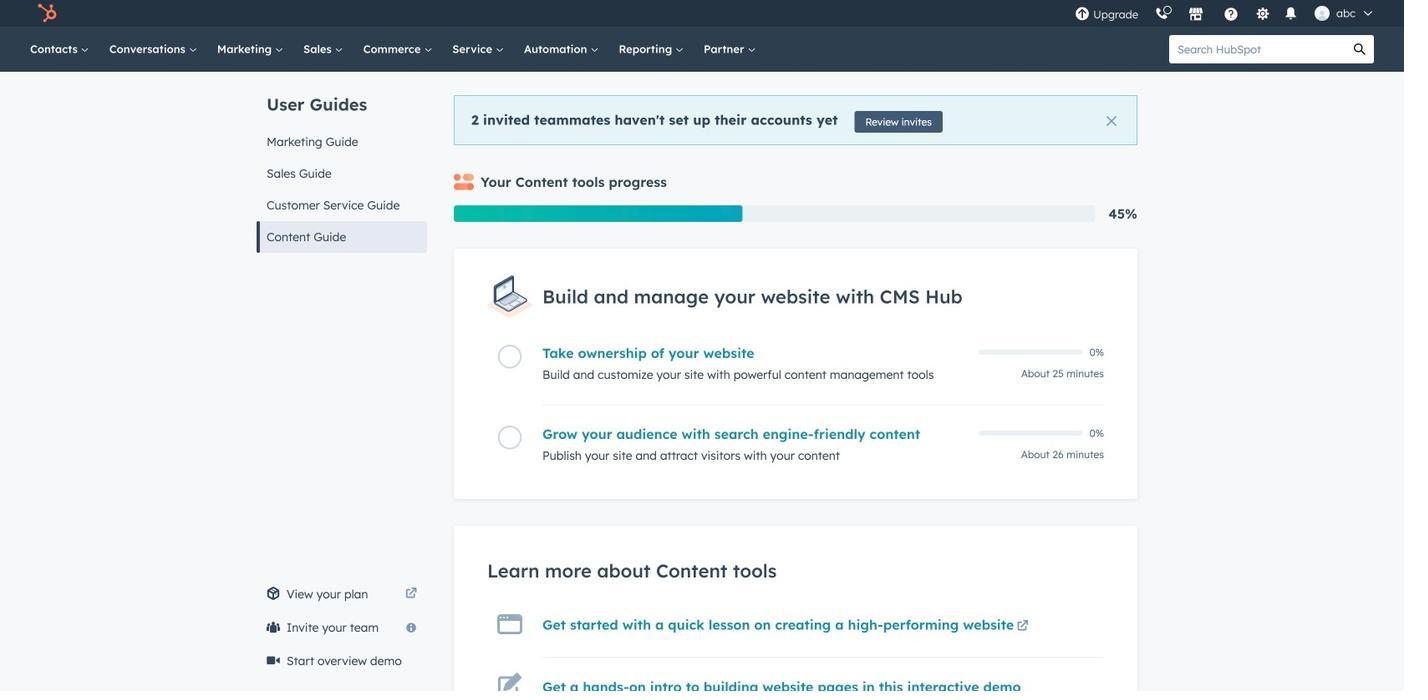 Task type: locate. For each thing, give the bounding box(es) containing it.
link opens in a new window image
[[405, 585, 417, 605]]

user guides element
[[257, 72, 427, 253]]

alert
[[454, 95, 1137, 145]]

menu
[[1066, 0, 1384, 27]]

link opens in a new window image
[[405, 589, 417, 601], [1017, 617, 1029, 637], [1017, 622, 1029, 633]]

progress bar
[[454, 206, 742, 222]]



Task type: describe. For each thing, give the bounding box(es) containing it.
garebear orlando image
[[1315, 6, 1330, 21]]

marketplaces image
[[1188, 8, 1204, 23]]

close image
[[1107, 116, 1117, 126]]

Search HubSpot search field
[[1169, 35, 1346, 64]]



Task type: vqa. For each thing, say whether or not it's contained in the screenshot.
"Garebear Orlando" Icon
yes



